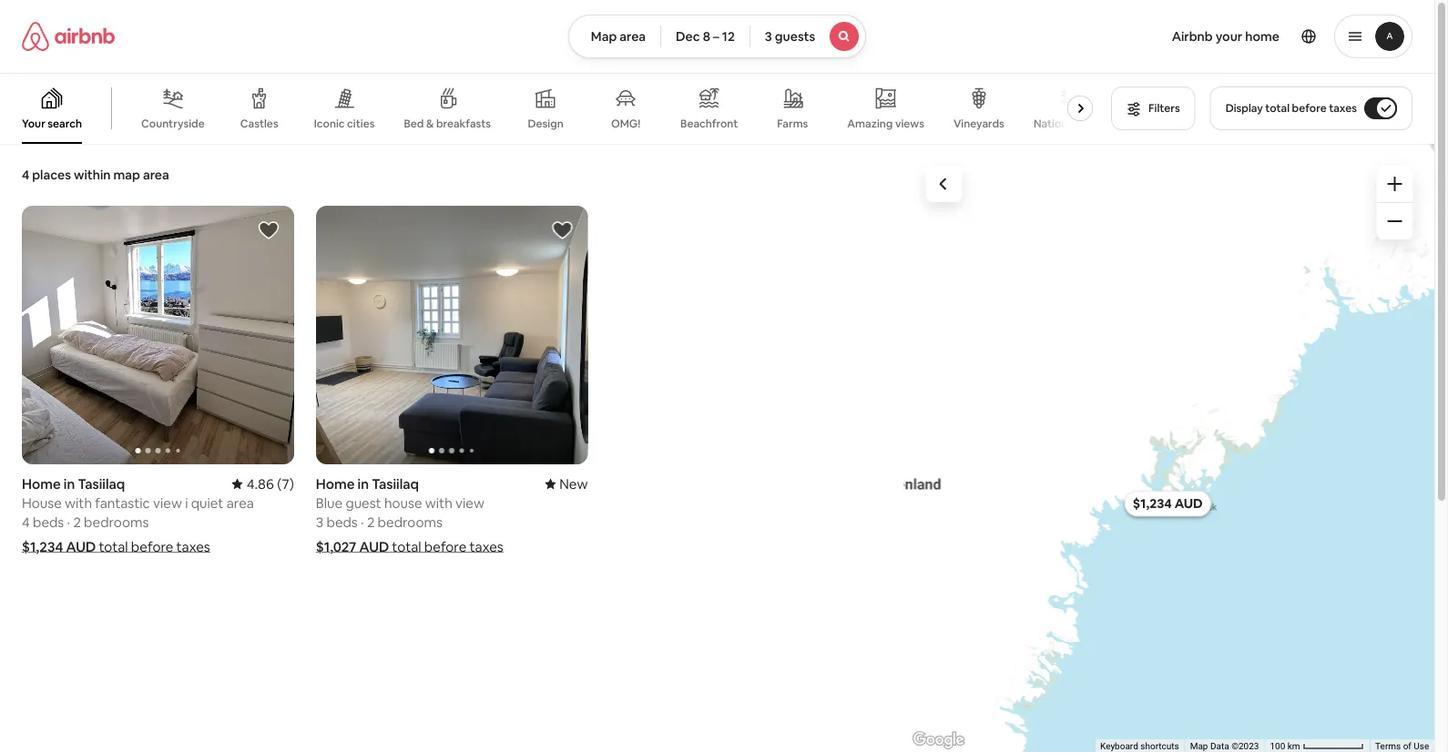 Task type: locate. For each thing, give the bounding box(es) containing it.
iconic cities
[[314, 116, 375, 131]]

1 horizontal spatial taxes
[[470, 538, 504, 556]]

amazing
[[848, 116, 893, 131]]

view left the i
[[153, 494, 182, 512]]

1 tasiilaq from the left
[[78, 475, 125, 493]]

1 horizontal spatial ·
[[361, 513, 364, 531]]

total down house
[[392, 538, 421, 556]]

2 horizontal spatial total
[[1266, 101, 1290, 115]]

map left dec
[[591, 28, 617, 45]]

1 horizontal spatial bedrooms
[[378, 513, 443, 531]]

iconic
[[314, 116, 345, 131]]

2 4 from the top
[[22, 513, 30, 531]]

bedrooms down house
[[378, 513, 443, 531]]

bed & breakfasts
[[404, 117, 491, 131]]

·
[[67, 513, 70, 531], [361, 513, 364, 531]]

None search field
[[568, 15, 867, 58]]

0 horizontal spatial beds
[[33, 513, 64, 531]]

1 vertical spatial $1,027 aud
[[316, 538, 389, 556]]

tasiilaq
[[78, 475, 125, 493], [372, 475, 419, 493]]

2 beds from the left
[[327, 513, 358, 531]]

guests
[[775, 28, 816, 45]]

1 2 from the left
[[73, 513, 81, 531]]

home
[[1246, 28, 1280, 45]]

taxes inside home in tasiilaq blue guest house with view 3 beds · 2 bedrooms $1,027 aud total before taxes
[[470, 538, 504, 556]]

view right house
[[456, 494, 485, 512]]

0 horizontal spatial ·
[[67, 513, 70, 531]]

0 horizontal spatial before
[[131, 538, 173, 556]]

tasiilaq up fantastic
[[78, 475, 125, 493]]

display
[[1226, 101, 1263, 115]]

8
[[703, 28, 711, 45]]

2 vertical spatial area
[[227, 494, 254, 512]]

0 horizontal spatial add to wishlist: home in tasiilaq image
[[258, 220, 279, 241]]

taxes
[[1329, 101, 1358, 115], [176, 538, 210, 556], [470, 538, 504, 556]]

1 horizontal spatial $1,027 aud
[[1134, 496, 1203, 513]]

view
[[153, 494, 182, 512], [456, 494, 485, 512]]

keyboard shortcuts
[[1100, 741, 1179, 752]]

in for guest
[[358, 475, 369, 493]]

1 horizontal spatial $1,234 aud
[[1133, 496, 1203, 512]]

map inside button
[[591, 28, 617, 45]]

omg!
[[611, 117, 641, 131]]

national
[[1034, 116, 1077, 131]]

0 vertical spatial $1,027 aud
[[1134, 496, 1203, 513]]

2 horizontal spatial taxes
[[1329, 101, 1358, 115]]

1 horizontal spatial 2
[[367, 513, 375, 531]]

0 horizontal spatial tasiilaq
[[78, 475, 125, 493]]

0 horizontal spatial taxes
[[176, 538, 210, 556]]

1 beds from the left
[[33, 513, 64, 531]]

use
[[1414, 741, 1429, 752]]

0 vertical spatial $1,234 aud
[[1133, 496, 1203, 512]]

display total before taxes button
[[1211, 87, 1413, 130]]

total right display at the top of the page
[[1266, 101, 1290, 115]]

1 horizontal spatial tasiilaq
[[372, 475, 419, 493]]

4 down house
[[22, 513, 30, 531]]

fantastic
[[95, 494, 150, 512]]

your search
[[22, 117, 82, 131]]

100 km button
[[1265, 740, 1370, 753]]

0 horizontal spatial $1,234 aud
[[22, 538, 96, 556]]

0 horizontal spatial map
[[591, 28, 617, 45]]

with
[[65, 494, 92, 512], [425, 494, 453, 512]]

0 horizontal spatial with
[[65, 494, 92, 512]]

1 horizontal spatial before
[[424, 538, 467, 556]]

view inside "home in tasiilaq house with fantastic view i quiet area 4 beds · 2 bedrooms $1,234 aud total before taxes"
[[153, 494, 182, 512]]

4 left places
[[22, 167, 29, 183]]

0 vertical spatial map
[[591, 28, 617, 45]]

0 horizontal spatial view
[[153, 494, 182, 512]]

castles
[[240, 117, 278, 131]]

4.86 out of 5 average rating,  7 reviews image
[[232, 475, 294, 493]]

0 horizontal spatial 3
[[316, 513, 324, 531]]

1 horizontal spatial home
[[316, 475, 355, 493]]

2 with from the left
[[425, 494, 453, 512]]

group for home in tasiilaq house with fantastic view i quiet area 4 beds · 2 bedrooms $1,234 aud total before taxes
[[22, 206, 294, 464]]

beds down blue
[[327, 513, 358, 531]]

3 left guests
[[765, 28, 772, 45]]

&
[[426, 117, 434, 131]]

2 add to wishlist: home in tasiilaq image from the left
[[552, 220, 574, 241]]

4
[[22, 167, 29, 183], [22, 513, 30, 531]]

2 horizontal spatial before
[[1292, 101, 1327, 115]]

2 home from the left
[[316, 475, 355, 493]]

0 horizontal spatial $1,027 aud
[[316, 538, 389, 556]]

1 home from the left
[[22, 475, 61, 493]]

amazing views
[[848, 116, 925, 131]]

1 bedrooms from the left
[[84, 513, 149, 531]]

2
[[73, 513, 81, 531], [367, 513, 375, 531]]

1 in from the left
[[64, 475, 75, 493]]

tasiilaq inside home in tasiilaq blue guest house with view 3 beds · 2 bedrooms $1,027 aud total before taxes
[[372, 475, 419, 493]]

map left data
[[1190, 741, 1208, 752]]

bedrooms inside home in tasiilaq blue guest house with view 3 beds · 2 bedrooms $1,027 aud total before taxes
[[378, 513, 443, 531]]

area down 4.86
[[227, 494, 254, 512]]

beds
[[33, 513, 64, 531], [327, 513, 358, 531]]

1 horizontal spatial 3
[[765, 28, 772, 45]]

1 vertical spatial 3
[[316, 513, 324, 531]]

12
[[722, 28, 735, 45]]

$1,234 aud inside "home in tasiilaq house with fantastic view i quiet area 4 beds · 2 bedrooms $1,234 aud total before taxes"
[[22, 538, 96, 556]]

dec 8 – 12 button
[[661, 15, 751, 58]]

$1,027 aud inside home in tasiilaq blue guest house with view 3 beds · 2 bedrooms $1,027 aud total before taxes
[[316, 538, 389, 556]]

quiet
[[191, 494, 224, 512]]

filters button
[[1112, 87, 1196, 130]]

house
[[22, 494, 62, 512]]

1 vertical spatial map
[[1190, 741, 1208, 752]]

national parks
[[1034, 116, 1108, 131]]

2 2 from the left
[[367, 513, 375, 531]]

2 view from the left
[[456, 494, 485, 512]]

home inside home in tasiilaq blue guest house with view 3 beds · 2 bedrooms $1,027 aud total before taxes
[[316, 475, 355, 493]]

zoom out image
[[1388, 214, 1402, 229]]

1 horizontal spatial view
[[456, 494, 485, 512]]

· inside "home in tasiilaq house with fantastic view i quiet area 4 beds · 2 bedrooms $1,234 aud total before taxes"
[[67, 513, 70, 531]]

data
[[1211, 741, 1229, 752]]

in inside "home in tasiilaq house with fantastic view i quiet area 4 beds · 2 bedrooms $1,234 aud total before taxes"
[[64, 475, 75, 493]]

home up house
[[22, 475, 61, 493]]

1 horizontal spatial with
[[425, 494, 453, 512]]

0 horizontal spatial in
[[64, 475, 75, 493]]

1 vertical spatial 4
[[22, 513, 30, 531]]

0 horizontal spatial 2
[[73, 513, 81, 531]]

1 horizontal spatial beds
[[327, 513, 358, 531]]

in
[[64, 475, 75, 493], [358, 475, 369, 493]]

map
[[113, 167, 140, 183]]

1 horizontal spatial area
[[227, 494, 254, 512]]

beachfront
[[681, 117, 738, 131]]

total
[[1266, 101, 1290, 115], [99, 538, 128, 556], [392, 538, 421, 556]]

$1,234 aud
[[1133, 496, 1203, 512], [22, 538, 96, 556]]

area right 'map'
[[143, 167, 169, 183]]

1 horizontal spatial map
[[1190, 741, 1208, 752]]

2 in from the left
[[358, 475, 369, 493]]

3
[[765, 28, 772, 45], [316, 513, 324, 531]]

group for home in tasiilaq blue guest house with view 3 beds · 2 bedrooms $1,027 aud total before taxes
[[316, 206, 588, 464]]

map
[[591, 28, 617, 45], [1190, 741, 1208, 752]]

1 add to wishlist: home in tasiilaq image from the left
[[258, 220, 279, 241]]

2 · from the left
[[361, 513, 364, 531]]

within
[[74, 167, 111, 183]]

total inside display total before taxes button
[[1266, 101, 1290, 115]]

tasiilaq up house
[[372, 475, 419, 493]]

0 horizontal spatial home
[[22, 475, 61, 493]]

before
[[1292, 101, 1327, 115], [131, 538, 173, 556], [424, 538, 467, 556]]

3 guests
[[765, 28, 816, 45]]

area
[[620, 28, 646, 45], [143, 167, 169, 183], [227, 494, 254, 512]]

0 horizontal spatial total
[[99, 538, 128, 556]]

3 down blue
[[316, 513, 324, 531]]

1 horizontal spatial in
[[358, 475, 369, 493]]

your
[[22, 117, 45, 131]]

$1,027 aud
[[1134, 496, 1203, 513], [316, 538, 389, 556]]

total down fantastic
[[99, 538, 128, 556]]

google map
showing 8 stays. region
[[904, 144, 1435, 753]]

in inside home in tasiilaq blue guest house with view 3 beds · 2 bedrooms $1,027 aud total before taxes
[[358, 475, 369, 493]]

dec 8 – 12
[[676, 28, 735, 45]]

1 with from the left
[[65, 494, 92, 512]]

bedrooms down fantastic
[[84, 513, 149, 531]]

2 inside home in tasiilaq blue guest house with view 3 beds · 2 bedrooms $1,027 aud total before taxes
[[367, 513, 375, 531]]

1 horizontal spatial total
[[392, 538, 421, 556]]

0 vertical spatial area
[[620, 28, 646, 45]]

2 bedrooms from the left
[[378, 513, 443, 531]]

i
[[185, 494, 188, 512]]

total inside home in tasiilaq blue guest house with view 3 beds · 2 bedrooms $1,027 aud total before taxes
[[392, 538, 421, 556]]

1 vertical spatial $1,234 aud
[[22, 538, 96, 556]]

group
[[0, 73, 1108, 144], [22, 206, 294, 464], [316, 206, 588, 464]]

0 horizontal spatial area
[[143, 167, 169, 183]]

1 · from the left
[[67, 513, 70, 531]]

tasiilaq inside "home in tasiilaq house with fantastic view i quiet area 4 beds · 2 bedrooms $1,234 aud total before taxes"
[[78, 475, 125, 493]]

0 vertical spatial 4
[[22, 167, 29, 183]]

0 vertical spatial 3
[[765, 28, 772, 45]]

2 horizontal spatial area
[[620, 28, 646, 45]]

airbnb your home link
[[1161, 17, 1291, 56]]

taxes inside button
[[1329, 101, 1358, 115]]

map area button
[[568, 15, 662, 58]]

add to wishlist: home in tasiilaq image
[[258, 220, 279, 241], [552, 220, 574, 241]]

home up blue
[[316, 475, 355, 493]]

area inside button
[[620, 28, 646, 45]]

before inside button
[[1292, 101, 1327, 115]]

$1,234 aud button
[[1125, 491, 1211, 517]]

of
[[1403, 741, 1412, 752]]

home
[[22, 475, 61, 493], [316, 475, 355, 493]]

100 km
[[1270, 741, 1303, 752]]

0 horizontal spatial bedrooms
[[84, 513, 149, 531]]

1 horizontal spatial add to wishlist: home in tasiilaq image
[[552, 220, 574, 241]]

home inside "home in tasiilaq house with fantastic view i quiet area 4 beds · 2 bedrooms $1,234 aud total before taxes"
[[22, 475, 61, 493]]

cities
[[347, 116, 375, 131]]

group containing iconic cities
[[0, 73, 1108, 144]]

area inside "home in tasiilaq house with fantastic view i quiet area 4 beds · 2 bedrooms $1,234 aud total before taxes"
[[227, 494, 254, 512]]

terms of use
[[1376, 741, 1429, 752]]

design
[[528, 117, 564, 131]]

· inside home in tasiilaq blue guest house with view 3 beds · 2 bedrooms $1,027 aud total before taxes
[[361, 513, 364, 531]]

3 inside home in tasiilaq blue guest house with view 3 beds · 2 bedrooms $1,027 aud total before taxes
[[316, 513, 324, 531]]

2 tasiilaq from the left
[[372, 475, 419, 493]]

bedrooms
[[84, 513, 149, 531], [378, 513, 443, 531]]

breakfasts
[[436, 117, 491, 131]]

profile element
[[888, 0, 1413, 73]]

beds down house
[[33, 513, 64, 531]]

1 view from the left
[[153, 494, 182, 512]]

area left dec
[[620, 28, 646, 45]]

vineyards
[[954, 117, 1005, 131]]

beds inside home in tasiilaq blue guest house with view 3 beds · 2 bedrooms $1,027 aud total before taxes
[[327, 513, 358, 531]]

with inside home in tasiilaq blue guest house with view 3 beds · 2 bedrooms $1,027 aud total before taxes
[[425, 494, 453, 512]]



Task type: describe. For each thing, give the bounding box(es) containing it.
3 guests button
[[750, 15, 867, 58]]

home for blue
[[316, 475, 355, 493]]

beds inside "home in tasiilaq house with fantastic view i quiet area 4 beds · 2 bedrooms $1,234 aud total before taxes"
[[33, 513, 64, 531]]

house
[[384, 494, 422, 512]]

your
[[1216, 28, 1243, 45]]

before inside home in tasiilaq blue guest house with view 3 beds · 2 bedrooms $1,027 aud total before taxes
[[424, 538, 467, 556]]

home for house
[[22, 475, 61, 493]]

in for with
[[64, 475, 75, 493]]

tasiilaq for fantastic
[[78, 475, 125, 493]]

taxes inside "home in tasiilaq house with fantastic view i quiet area 4 beds · 2 bedrooms $1,234 aud total before taxes"
[[176, 538, 210, 556]]

home in tasiilaq house with fantastic view i quiet area 4 beds · 2 bedrooms $1,234 aud total before taxes
[[22, 475, 254, 556]]

filters
[[1149, 101, 1180, 115]]

countryside
[[141, 117, 205, 131]]

$1,234 aud inside button
[[1133, 496, 1203, 512]]

terms of use link
[[1376, 741, 1429, 752]]

search
[[48, 117, 82, 131]]

4 inside "home in tasiilaq house with fantastic view i quiet area 4 beds · 2 bedrooms $1,234 aud total before taxes"
[[22, 513, 30, 531]]

display total before taxes
[[1226, 101, 1358, 115]]

dec
[[676, 28, 700, 45]]

add to wishlist: home in tasiilaq image for 4.86 (7)
[[258, 220, 279, 241]]

with inside "home in tasiilaq house with fantastic view i quiet area 4 beds · 2 bedrooms $1,234 aud total before taxes"
[[65, 494, 92, 512]]

airbnb your home
[[1172, 28, 1280, 45]]

shortcuts
[[1141, 741, 1179, 752]]

none search field containing map area
[[568, 15, 867, 58]]

4.86 (7)
[[247, 475, 294, 493]]

bedrooms inside "home in tasiilaq house with fantastic view i quiet area 4 beds · 2 bedrooms $1,234 aud total before taxes"
[[84, 513, 149, 531]]

zoom in image
[[1388, 177, 1402, 191]]

airbnb
[[1172, 28, 1213, 45]]

100
[[1270, 741, 1286, 752]]

$1,027 aud inside "button"
[[1134, 496, 1203, 513]]

bed
[[404, 117, 424, 131]]

1 vertical spatial area
[[143, 167, 169, 183]]

view inside home in tasiilaq blue guest house with view 3 beds · 2 bedrooms $1,027 aud total before taxes
[[456, 494, 485, 512]]

new
[[560, 475, 588, 493]]

before inside "home in tasiilaq house with fantastic view i quiet area 4 beds · 2 bedrooms $1,234 aud total before taxes"
[[131, 538, 173, 556]]

map for map data ©2023
[[1190, 741, 1208, 752]]

blue
[[316, 494, 343, 512]]

map for map area
[[591, 28, 617, 45]]

add to wishlist: home in tasiilaq image for new
[[552, 220, 574, 241]]

km
[[1288, 741, 1300, 752]]

4.86
[[247, 475, 274, 493]]

map area
[[591, 28, 646, 45]]

2 inside "home in tasiilaq house with fantastic view i quiet area 4 beds · 2 bedrooms $1,234 aud total before taxes"
[[73, 513, 81, 531]]

home in tasiilaq blue guest house with view 3 beds · 2 bedrooms $1,027 aud total before taxes
[[316, 475, 504, 556]]

©2023
[[1232, 741, 1259, 752]]

terms
[[1376, 741, 1401, 752]]

tasiilaq for house
[[372, 475, 419, 493]]

(7)
[[277, 475, 294, 493]]

guest
[[346, 494, 382, 512]]

google image
[[909, 729, 969, 753]]

–
[[713, 28, 720, 45]]

1 4 from the top
[[22, 167, 29, 183]]

keyboard
[[1100, 741, 1138, 752]]

keyboard shortcuts button
[[1100, 740, 1179, 753]]

4 places within map area
[[22, 167, 169, 183]]

$1,027 aud button
[[1126, 492, 1211, 517]]

places
[[32, 167, 71, 183]]

map data ©2023
[[1190, 741, 1259, 752]]

views
[[895, 116, 925, 131]]

new place to stay image
[[545, 475, 588, 493]]

3 inside button
[[765, 28, 772, 45]]

total inside "home in tasiilaq house with fantastic view i quiet area 4 beds · 2 bedrooms $1,234 aud total before taxes"
[[99, 538, 128, 556]]

parks
[[1079, 116, 1108, 131]]

farms
[[777, 117, 808, 131]]



Task type: vqa. For each thing, say whether or not it's contained in the screenshot.
first Tasiilaq from the right
yes



